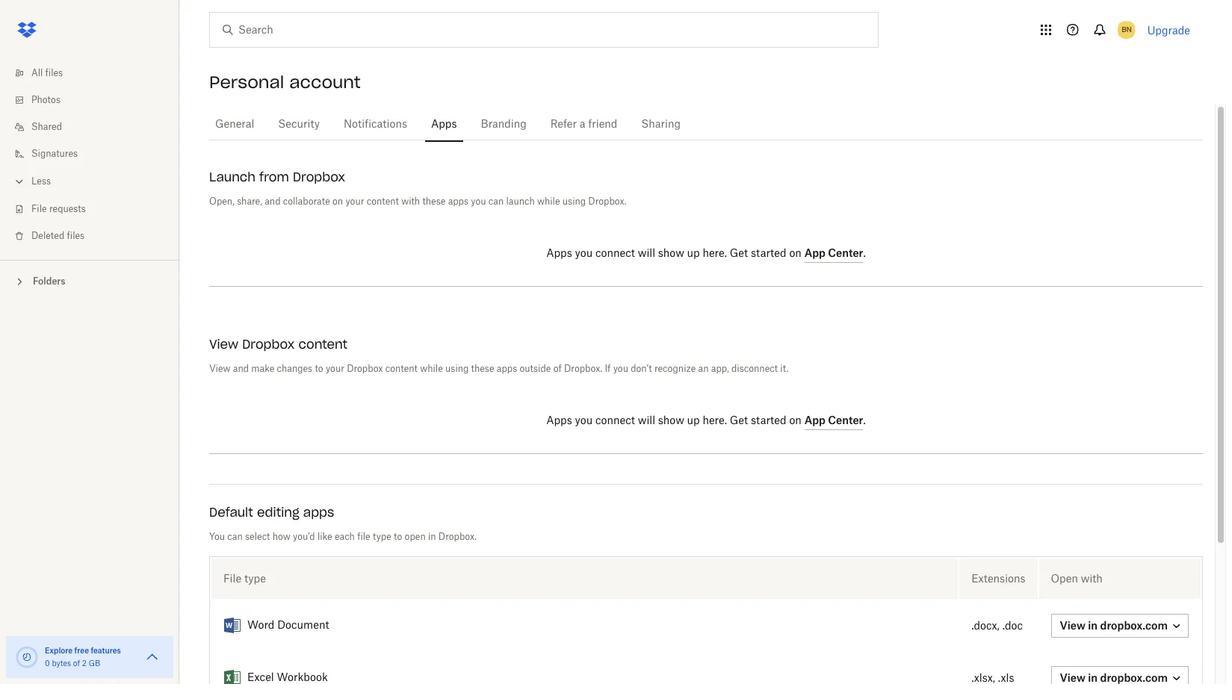 Task type: locate. For each thing, give the bounding box(es) containing it.
all files link
[[12, 60, 179, 87]]

word
[[247, 621, 275, 632]]

1 vertical spatial connect
[[596, 416, 635, 427]]

folders button
[[0, 270, 179, 292]]

explore
[[45, 647, 73, 656]]

1 vertical spatial and
[[233, 365, 249, 374]]

apps for launch from dropbox
[[547, 249, 572, 259]]

0 horizontal spatial with
[[402, 197, 420, 206]]

0 horizontal spatial files
[[45, 69, 63, 78]]

free
[[74, 647, 89, 656]]

1 connect from the top
[[596, 249, 635, 259]]

1 vertical spatial your
[[326, 365, 345, 374]]

apps
[[448, 197, 469, 206], [497, 365, 518, 374], [303, 505, 334, 520]]

dropbox.com
[[1101, 620, 1169, 632]]

1 vertical spatial file
[[224, 573, 242, 585]]

will
[[638, 249, 656, 259], [638, 416, 656, 427]]

1 up from the top
[[687, 249, 700, 259]]

1 vertical spatial in
[[1089, 620, 1098, 632]]

0 vertical spatial center
[[829, 247, 864, 259]]

up for content
[[687, 416, 700, 427]]

1 horizontal spatial of
[[554, 365, 562, 374]]

type down "select"
[[244, 573, 266, 585]]

file for file requests
[[31, 205, 47, 214]]

these
[[423, 197, 446, 206], [471, 365, 495, 374]]

explore free features 0 bytes of 2 gb
[[45, 647, 121, 668]]

1 app from the top
[[805, 247, 826, 259]]

files right all
[[45, 69, 63, 78]]

2 vertical spatial apps
[[303, 505, 334, 520]]

.
[[864, 249, 866, 259], [864, 416, 866, 427]]

your
[[346, 197, 364, 206], [326, 365, 345, 374]]

apps left launch
[[448, 197, 469, 206]]

dropbox image
[[12, 15, 42, 45]]

1 started from the top
[[751, 249, 787, 259]]

branding tab
[[475, 107, 533, 143]]

template stateless image left word
[[224, 618, 241, 635]]

template stateless image for word document
[[224, 618, 241, 635]]

0 vertical spatial here.
[[703, 249, 727, 259]]

template stateless image
[[224, 618, 241, 635], [224, 670, 241, 685]]

0 horizontal spatial and
[[233, 365, 249, 374]]

apps left outside
[[497, 365, 518, 374]]

2 center from the top
[[829, 414, 864, 427]]

dropbox
[[293, 170, 345, 185], [242, 337, 295, 352], [347, 365, 383, 374]]

dropbox right changes
[[347, 365, 383, 374]]

1 horizontal spatial your
[[346, 197, 364, 206]]

0 vertical spatial your
[[346, 197, 364, 206]]

1 show from the top
[[659, 249, 685, 259]]

1 horizontal spatial in
[[1089, 620, 1098, 632]]

folders
[[33, 276, 65, 287]]

0 vertical spatial view
[[209, 337, 239, 352]]

0 vertical spatial on
[[333, 197, 343, 206]]

2 template stateless image from the top
[[224, 670, 241, 685]]

connect for launch from dropbox
[[596, 249, 635, 259]]

0 vertical spatial dropbox.
[[589, 197, 627, 206]]

0 vertical spatial file
[[31, 205, 47, 214]]

.xlsx, .xls
[[972, 674, 1015, 684]]

if
[[605, 365, 611, 374]]

will for view dropbox content
[[638, 416, 656, 427]]

of left 2
[[73, 661, 80, 668]]

show
[[659, 249, 685, 259], [659, 416, 685, 427]]

app,
[[712, 365, 729, 374]]

excel workbook
[[247, 674, 328, 684]]

all files
[[31, 69, 63, 78]]

1 vertical spatial show
[[659, 416, 685, 427]]

1 template stateless image from the top
[[224, 618, 241, 635]]

1 will from the top
[[638, 249, 656, 259]]

0 vertical spatial can
[[489, 197, 504, 206]]

file type
[[224, 573, 266, 585]]

0 horizontal spatial while
[[420, 365, 443, 374]]

app
[[805, 247, 826, 259], [805, 414, 826, 427]]

2 connect from the top
[[596, 416, 635, 427]]

1 vertical spatial get
[[730, 416, 748, 427]]

files for all files
[[45, 69, 63, 78]]

all
[[31, 69, 43, 78]]

1 vertical spatial while
[[420, 365, 443, 374]]

0 vertical spatial will
[[638, 249, 656, 259]]

1 get from the top
[[730, 249, 748, 259]]

view and make changes to your dropbox content while using these apps outside of dropbox. if you don't recognize an app, disconnect it.
[[209, 365, 789, 374]]

1 vertical spatial will
[[638, 416, 656, 427]]

1 vertical spatial apps
[[547, 249, 572, 259]]

1 vertical spatial type
[[244, 573, 266, 585]]

1 here. from the top
[[703, 249, 727, 259]]

your right changes
[[326, 365, 345, 374]]

disconnect
[[732, 365, 778, 374]]

0 vertical spatial app center link
[[805, 247, 864, 263]]

0 vertical spatial get
[[730, 249, 748, 259]]

1 horizontal spatial these
[[471, 365, 495, 374]]

0 horizontal spatial type
[[244, 573, 266, 585]]

2 started from the top
[[751, 416, 787, 427]]

type right file
[[373, 533, 392, 542]]

started
[[751, 249, 787, 259], [751, 416, 787, 427]]

using
[[563, 197, 586, 206], [446, 365, 469, 374]]

1 vertical spatial center
[[829, 414, 864, 427]]

0 vertical spatial type
[[373, 533, 392, 542]]

1 vertical spatial files
[[67, 232, 85, 241]]

0 horizontal spatial can
[[227, 533, 243, 542]]

1 . from the top
[[864, 249, 866, 259]]

select
[[245, 533, 270, 542]]

of right outside
[[554, 365, 562, 374]]

can left launch
[[489, 197, 504, 206]]

1 vertical spatial view
[[209, 365, 231, 374]]

file requests
[[31, 205, 86, 214]]

1 vertical spatial template stateless image
[[224, 670, 241, 685]]

0 horizontal spatial your
[[326, 365, 345, 374]]

0 vertical spatial apps you connect will show up here. get started on app center .
[[547, 247, 866, 259]]

0 horizontal spatial in
[[428, 533, 436, 542]]

0 vertical spatial show
[[659, 249, 685, 259]]

1 vertical spatial on
[[790, 249, 802, 259]]

1 horizontal spatial with
[[1082, 573, 1103, 585]]

of inside explore free features 0 bytes of 2 gb
[[73, 661, 80, 668]]

1 app center link from the top
[[805, 247, 864, 263]]

0 vertical spatial .
[[864, 249, 866, 259]]

0 horizontal spatial apps
[[303, 505, 334, 520]]

open
[[405, 533, 426, 542]]

connect
[[596, 249, 635, 259], [596, 416, 635, 427]]

0 vertical spatial started
[[751, 249, 787, 259]]

dropbox.
[[589, 197, 627, 206], [564, 365, 603, 374], [439, 533, 477, 542]]

open
[[1052, 573, 1079, 585]]

2 will from the top
[[638, 416, 656, 427]]

branding
[[481, 120, 527, 130]]

1 horizontal spatial and
[[265, 197, 281, 206]]

to
[[315, 365, 323, 374], [394, 533, 402, 542]]

. for view dropbox content
[[864, 416, 866, 427]]

1 vertical spatial app
[[805, 414, 826, 427]]

1 horizontal spatial to
[[394, 533, 402, 542]]

dropbox up make
[[242, 337, 295, 352]]

0 vertical spatial up
[[687, 249, 700, 259]]

1 vertical spatial of
[[73, 661, 80, 668]]

2 apps you connect will show up here. get started on app center . from the top
[[547, 414, 866, 427]]

2 app center link from the top
[[805, 414, 864, 431]]

0 horizontal spatial of
[[73, 661, 80, 668]]

apps you connect will show up here. get started on app center . for launch from dropbox
[[547, 247, 866, 259]]

1 center from the top
[[829, 247, 864, 259]]

started for view dropbox content
[[751, 416, 787, 427]]

0 vertical spatial to
[[315, 365, 323, 374]]

view inside dropdown button
[[1061, 620, 1086, 632]]

0 horizontal spatial to
[[315, 365, 323, 374]]

personal
[[209, 72, 284, 93]]

app center link for view dropbox content
[[805, 414, 864, 431]]

2 vertical spatial dropbox.
[[439, 533, 477, 542]]

2 app from the top
[[805, 414, 826, 427]]

1 vertical spatial started
[[751, 416, 787, 427]]

in inside dropdown button
[[1089, 620, 1098, 632]]

list
[[0, 51, 179, 260]]

a
[[580, 120, 586, 130]]

2 vertical spatial dropbox
[[347, 365, 383, 374]]

0 vertical spatial and
[[265, 197, 281, 206]]

1 vertical spatial here.
[[703, 416, 727, 427]]

2 here. from the top
[[703, 416, 727, 427]]

while
[[537, 197, 560, 206], [420, 365, 443, 374]]

1 vertical spatial content
[[299, 337, 348, 352]]

get
[[730, 249, 748, 259], [730, 416, 748, 427]]

2 vertical spatial apps
[[547, 416, 572, 427]]

requests
[[49, 205, 86, 214]]

extensions
[[972, 573, 1026, 585]]

and left make
[[233, 365, 249, 374]]

can
[[489, 197, 504, 206], [227, 533, 243, 542]]

1 vertical spatial dropbox
[[242, 337, 295, 352]]

1 vertical spatial .
[[864, 416, 866, 427]]

view for view in dropbox.com
[[1061, 620, 1086, 632]]

deleted files link
[[12, 223, 179, 250]]

1 horizontal spatial file
[[224, 573, 242, 585]]

from
[[259, 170, 289, 185]]

center for content
[[829, 414, 864, 427]]

1 vertical spatial apps you connect will show up here. get started on app center .
[[547, 414, 866, 427]]

0 vertical spatial template stateless image
[[224, 618, 241, 635]]

can right you
[[227, 533, 243, 542]]

0 vertical spatial using
[[563, 197, 586, 206]]

1 vertical spatial app center link
[[805, 414, 864, 431]]

in left dropbox.com
[[1089, 620, 1098, 632]]

1 horizontal spatial using
[[563, 197, 586, 206]]

app for launch from dropbox
[[805, 247, 826, 259]]

1 horizontal spatial files
[[67, 232, 85, 241]]

shared
[[31, 123, 62, 132]]

. for launch from dropbox
[[864, 249, 866, 259]]

1 apps you connect will show up here. get started on app center . from the top
[[547, 247, 866, 259]]

launch
[[209, 170, 256, 185]]

apps inside tab
[[431, 120, 457, 130]]

collaborate
[[283, 197, 330, 206]]

to right changes
[[315, 365, 323, 374]]

1 vertical spatial apps
[[497, 365, 518, 374]]

0 vertical spatial content
[[367, 197, 399, 206]]

2 vertical spatial view
[[1061, 620, 1086, 632]]

content
[[367, 197, 399, 206], [299, 337, 348, 352], [386, 365, 418, 374]]

word document
[[247, 621, 329, 632]]

file down you
[[224, 573, 242, 585]]

file for file type
[[224, 573, 242, 585]]

show for view dropbox content
[[659, 416, 685, 427]]

0 vertical spatial files
[[45, 69, 63, 78]]

0 vertical spatial apps
[[431, 120, 457, 130]]

2 show from the top
[[659, 416, 685, 427]]

1 horizontal spatial can
[[489, 197, 504, 206]]

friend
[[589, 120, 618, 130]]

security tab
[[272, 107, 326, 143]]

dropbox up collaborate
[[293, 170, 345, 185]]

general
[[215, 120, 254, 130]]

personal account
[[209, 72, 361, 93]]

view
[[209, 337, 239, 352], [209, 365, 231, 374], [1061, 620, 1086, 632]]

apps up the like
[[303, 505, 334, 520]]

1 vertical spatial up
[[687, 416, 700, 427]]

show for launch from dropbox
[[659, 249, 685, 259]]

up
[[687, 249, 700, 259], [687, 416, 700, 427]]

1 horizontal spatial apps
[[448, 197, 469, 206]]

0 vertical spatial while
[[537, 197, 560, 206]]

in
[[428, 533, 436, 542], [1089, 620, 1098, 632]]

apps for view dropbox content
[[547, 416, 572, 427]]

and
[[265, 197, 281, 206], [233, 365, 249, 374]]

refer
[[551, 120, 577, 130]]

2 horizontal spatial apps
[[497, 365, 518, 374]]

0 vertical spatial connect
[[596, 249, 635, 259]]

0 vertical spatial with
[[402, 197, 420, 206]]

quota usage element
[[15, 646, 39, 670]]

refer a friend
[[551, 120, 618, 130]]

in right open
[[428, 533, 436, 542]]

file
[[357, 533, 371, 542]]

0 vertical spatial these
[[423, 197, 446, 206]]

2 up from the top
[[687, 416, 700, 427]]

account
[[290, 72, 361, 93]]

to left open
[[394, 533, 402, 542]]

signatures link
[[12, 141, 179, 167]]

2 get from the top
[[730, 416, 748, 427]]

files right deleted at top left
[[67, 232, 85, 241]]

refer a friend tab
[[545, 107, 624, 143]]

1 vertical spatial to
[[394, 533, 402, 542]]

file down less
[[31, 205, 47, 214]]

with
[[402, 197, 420, 206], [1082, 573, 1103, 585]]

1 vertical spatial can
[[227, 533, 243, 542]]

0 vertical spatial in
[[428, 533, 436, 542]]

apps you connect will show up here. get started on app center .
[[547, 247, 866, 259], [547, 414, 866, 427]]

shared link
[[12, 114, 179, 141]]

2 . from the top
[[864, 416, 866, 427]]

template stateless image left excel
[[224, 670, 241, 685]]

tab list
[[209, 105, 1204, 143]]

0 horizontal spatial using
[[446, 365, 469, 374]]

2 vertical spatial content
[[386, 365, 418, 374]]

on
[[333, 197, 343, 206], [790, 249, 802, 259], [790, 416, 802, 427]]

you
[[471, 197, 486, 206], [575, 249, 593, 259], [614, 365, 629, 374], [575, 416, 593, 427]]

and right share,
[[265, 197, 281, 206]]

type
[[373, 533, 392, 542], [244, 573, 266, 585]]

general tab
[[209, 107, 260, 143]]

file inside list
[[31, 205, 47, 214]]

view for view dropbox content
[[209, 337, 239, 352]]

your right collaborate
[[346, 197, 364, 206]]

0 vertical spatial app
[[805, 247, 826, 259]]

you can select how you'd like each file type to open in dropbox.
[[209, 533, 477, 542]]



Task type: vqa. For each thing, say whether or not it's contained in the screenshot.
Drop files here to upload
no



Task type: describe. For each thing, give the bounding box(es) containing it.
make
[[251, 365, 275, 374]]

like
[[318, 533, 332, 542]]

app for view dropbox content
[[805, 414, 826, 427]]

each
[[335, 533, 355, 542]]

here. for view dropbox content
[[703, 416, 727, 427]]

up for dropbox
[[687, 249, 700, 259]]

sharing tab
[[636, 107, 687, 143]]

.docx, .doc
[[972, 622, 1024, 632]]

open, share, and collaborate on your content with these apps you can launch while using dropbox.
[[209, 197, 627, 206]]

files for deleted files
[[67, 232, 85, 241]]

on for launch from dropbox
[[790, 249, 802, 259]]

.xls
[[999, 674, 1015, 684]]

Search text field
[[238, 22, 848, 38]]

view in dropbox.com
[[1061, 620, 1169, 632]]

will for launch from dropbox
[[638, 249, 656, 259]]

your for dropbox
[[346, 197, 364, 206]]

bn
[[1122, 25, 1132, 34]]

.xlsx,
[[972, 674, 996, 684]]

tab list containing general
[[209, 105, 1204, 143]]

how
[[273, 533, 291, 542]]

started for launch from dropbox
[[751, 249, 787, 259]]

0 vertical spatial of
[[554, 365, 562, 374]]

photos
[[31, 96, 61, 105]]

center for dropbox
[[829, 247, 864, 259]]

workbook
[[277, 674, 328, 684]]

you'd
[[293, 533, 315, 542]]

0
[[45, 661, 50, 668]]

file requests link
[[12, 196, 179, 223]]

photos link
[[12, 87, 179, 114]]

1 horizontal spatial while
[[537, 197, 560, 206]]

less image
[[12, 174, 27, 189]]

don't
[[631, 365, 652, 374]]

list containing all files
[[0, 51, 179, 260]]

get for content
[[730, 416, 748, 427]]

notifications tab
[[338, 107, 413, 143]]

less
[[31, 177, 51, 186]]

features
[[91, 647, 121, 656]]

1 horizontal spatial type
[[373, 533, 392, 542]]

security
[[278, 120, 320, 130]]

view for view and make changes to your dropbox content while using these apps outside of dropbox. if you don't recognize an app, disconnect it.
[[209, 365, 231, 374]]

.doc
[[1003, 622, 1024, 632]]

apps you connect will show up here. get started on app center . for view dropbox content
[[547, 414, 866, 427]]

open,
[[209, 197, 235, 206]]

2
[[82, 661, 87, 668]]

1 vertical spatial using
[[446, 365, 469, 374]]

changes
[[277, 365, 313, 374]]

view dropbox content
[[209, 337, 348, 352]]

1 vertical spatial these
[[471, 365, 495, 374]]

apps tab
[[425, 107, 463, 143]]

gb
[[89, 661, 100, 668]]

1 vertical spatial with
[[1082, 573, 1103, 585]]

0 horizontal spatial these
[[423, 197, 446, 206]]

share,
[[237, 197, 262, 206]]

your for content
[[326, 365, 345, 374]]

1 vertical spatial dropbox.
[[564, 365, 603, 374]]

view in dropbox.com button
[[1052, 615, 1189, 638]]

bn button
[[1115, 18, 1139, 42]]

recognize
[[655, 365, 696, 374]]

notifications
[[344, 120, 407, 130]]

launch
[[507, 197, 535, 206]]

default editing apps
[[209, 505, 334, 520]]

excel
[[247, 674, 274, 684]]

you
[[209, 533, 225, 542]]

it.
[[781, 365, 789, 374]]

signatures
[[31, 150, 78, 158]]

sharing
[[642, 120, 681, 130]]

0 vertical spatial apps
[[448, 197, 469, 206]]

default
[[209, 505, 253, 520]]

outside
[[520, 365, 551, 374]]

bytes
[[52, 661, 71, 668]]

template stateless image for excel workbook
[[224, 670, 241, 685]]

.docx,
[[972, 622, 1000, 632]]

deleted
[[31, 232, 65, 241]]

an
[[699, 365, 709, 374]]

document
[[277, 621, 329, 632]]

upgrade link
[[1148, 24, 1191, 36]]

open with
[[1052, 573, 1103, 585]]

editing
[[257, 505, 300, 520]]

get for dropbox
[[730, 249, 748, 259]]

here. for launch from dropbox
[[703, 249, 727, 259]]

on for view dropbox content
[[790, 416, 802, 427]]

upgrade
[[1148, 24, 1191, 36]]

app center link for launch from dropbox
[[805, 247, 864, 263]]

connect for view dropbox content
[[596, 416, 635, 427]]

launch from dropbox
[[209, 170, 345, 185]]

deleted files
[[31, 232, 85, 241]]

0 vertical spatial dropbox
[[293, 170, 345, 185]]



